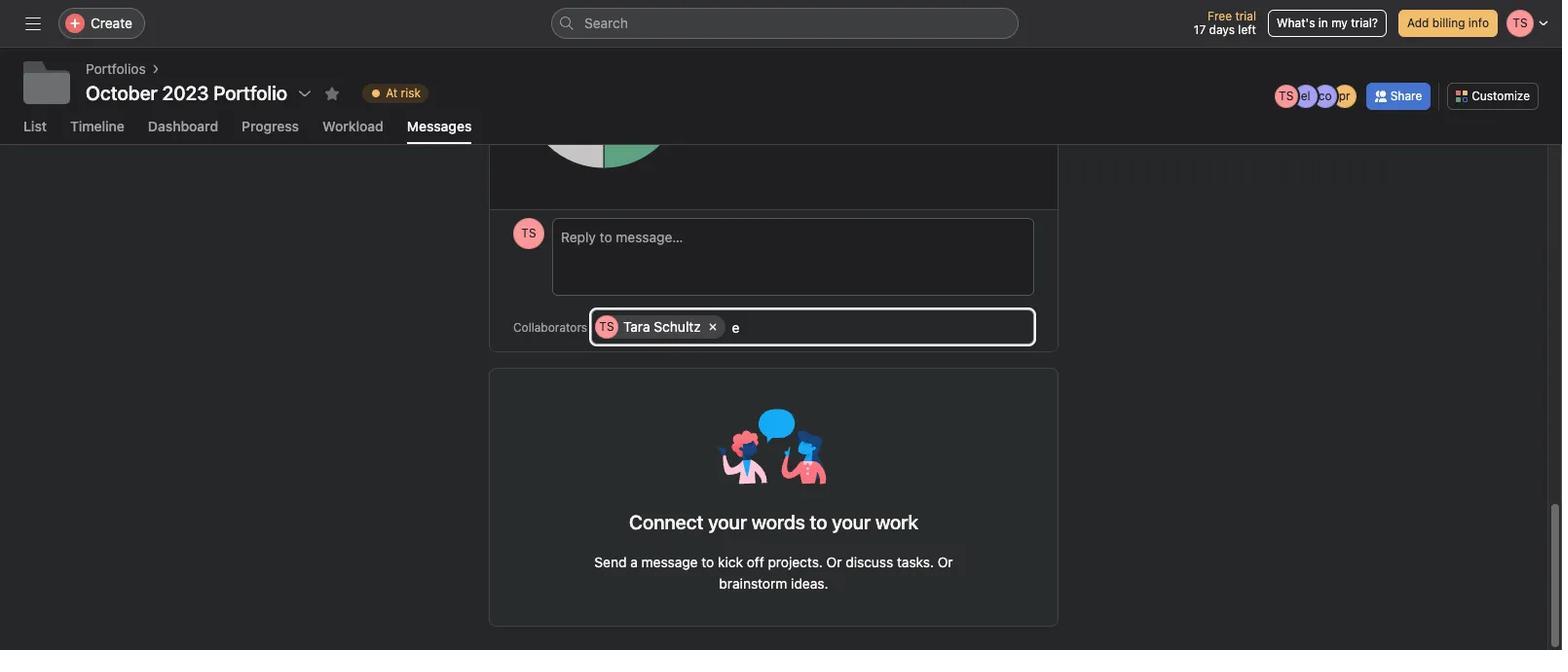 Task type: vqa. For each thing, say whether or not it's contained in the screenshot.
Teams element
no



Task type: describe. For each thing, give the bounding box(es) containing it.
october
[[86, 82, 158, 104]]

discuss
[[846, 554, 894, 571]]

dashboard
[[148, 118, 218, 134]]

october 2023 portfolio
[[86, 82, 288, 104]]

trial
[[1236, 9, 1257, 23]]

search
[[585, 15, 628, 31]]

what's in my trial? button
[[1268, 10, 1387, 37]]

at risk
[[386, 86, 421, 100]]

to for kick
[[702, 554, 714, 571]]

what's
[[1277, 16, 1316, 30]]

0 vertical spatial ts
[[1279, 88, 1294, 103]]

at
[[386, 86, 398, 100]]

off
[[747, 554, 765, 571]]

ts button
[[513, 218, 545, 249]]

expand sidebar image
[[25, 16, 41, 31]]

pr
[[1339, 88, 1351, 103]]

add billing info button
[[1399, 10, 1498, 37]]

billing
[[1433, 16, 1466, 30]]

show options image
[[297, 86, 313, 101]]

tasks.
[[897, 554, 934, 571]]

co
[[1319, 88, 1332, 103]]

tara schultz cell
[[595, 316, 726, 339]]

share
[[1391, 88, 1423, 103]]

2023 portfolio
[[162, 82, 288, 104]]

ts inside button
[[522, 226, 536, 241]]

17
[[1194, 22, 1206, 37]]

free
[[1208, 9, 1233, 23]]

trial?
[[1352, 16, 1379, 30]]

send
[[595, 554, 627, 571]]

to for your work
[[810, 512, 828, 534]]

share button
[[1367, 82, 1432, 110]]

progress link
[[242, 118, 299, 144]]

schultz
[[654, 319, 701, 335]]

my
[[1332, 16, 1348, 30]]

in
[[1319, 16, 1329, 30]]

ts inside tara schultz cell
[[600, 320, 615, 334]]

messages
[[407, 118, 472, 134]]

words
[[752, 512, 806, 534]]

message
[[642, 554, 698, 571]]

1 or from the left
[[827, 554, 842, 571]]

send a message to kick off projects. or discuss tasks. or brainstorm ideas.
[[595, 554, 953, 592]]

collaborators
[[513, 320, 588, 335]]

tara schultz
[[624, 319, 701, 335]]

days
[[1210, 22, 1235, 37]]

projects.
[[768, 554, 823, 571]]

what's in my trial?
[[1277, 16, 1379, 30]]



Task type: locate. For each thing, give the bounding box(es) containing it.
workload link
[[323, 118, 384, 144]]

el
[[1301, 88, 1311, 103]]

connect your words to your work
[[629, 512, 919, 534]]

customize button
[[1448, 82, 1539, 110]]

risk
[[401, 86, 421, 100]]

list
[[23, 118, 47, 134]]

to left kick
[[702, 554, 714, 571]]

to right words
[[810, 512, 828, 534]]

your work
[[832, 512, 919, 534]]

free trial 17 days left
[[1194, 9, 1257, 37]]

dashboard link
[[148, 118, 218, 144]]

your
[[708, 512, 747, 534]]

1 horizontal spatial to
[[810, 512, 828, 534]]

1 horizontal spatial or
[[938, 554, 953, 571]]

a
[[631, 554, 638, 571]]

tara
[[624, 319, 651, 335]]

2 or from the left
[[938, 554, 953, 571]]

workload
[[323, 118, 384, 134]]

2 horizontal spatial ts
[[1279, 88, 1294, 103]]

ts left tara
[[600, 320, 615, 334]]

ts left el
[[1279, 88, 1294, 103]]

create button
[[58, 8, 145, 39]]

0 horizontal spatial or
[[827, 554, 842, 571]]

portfolios
[[86, 60, 146, 77]]

2 vertical spatial ts
[[600, 320, 615, 334]]

at risk button
[[354, 80, 437, 107]]

timeline
[[70, 118, 125, 134]]

0 horizontal spatial ts
[[522, 226, 536, 241]]

search button
[[551, 8, 1019, 39]]

connect
[[629, 512, 704, 534]]

to inside send a message to kick off projects. or discuss tasks. or brainstorm ideas.
[[702, 554, 714, 571]]

1 horizontal spatial ts
[[600, 320, 615, 334]]

search list box
[[551, 8, 1019, 39]]

or up ideas.
[[827, 554, 842, 571]]

portfolios link
[[86, 58, 146, 80]]

ts up collaborators at the left
[[522, 226, 536, 241]]

0 vertical spatial to
[[810, 512, 828, 534]]

list link
[[23, 118, 47, 144]]

or right the tasks.
[[938, 554, 953, 571]]

progress
[[242, 118, 299, 134]]

ideas.
[[791, 576, 829, 592]]

0 horizontal spatial to
[[702, 554, 714, 571]]

add billing info
[[1408, 16, 1490, 30]]

add
[[1408, 16, 1430, 30]]

info
[[1469, 16, 1490, 30]]

create
[[91, 15, 132, 31]]

messages link
[[407, 118, 472, 144]]

None text field
[[732, 316, 755, 339]]

brainstorm
[[719, 576, 788, 592]]

to
[[810, 512, 828, 534], [702, 554, 714, 571]]

or
[[827, 554, 842, 571], [938, 554, 953, 571]]

1 vertical spatial to
[[702, 554, 714, 571]]

remove from starred image
[[325, 86, 340, 101]]

ts
[[1279, 88, 1294, 103], [522, 226, 536, 241], [600, 320, 615, 334]]

1 vertical spatial ts
[[522, 226, 536, 241]]

kick
[[718, 554, 743, 571]]

timeline link
[[70, 118, 125, 144]]

left
[[1239, 22, 1257, 37]]

customize
[[1472, 88, 1531, 103]]



